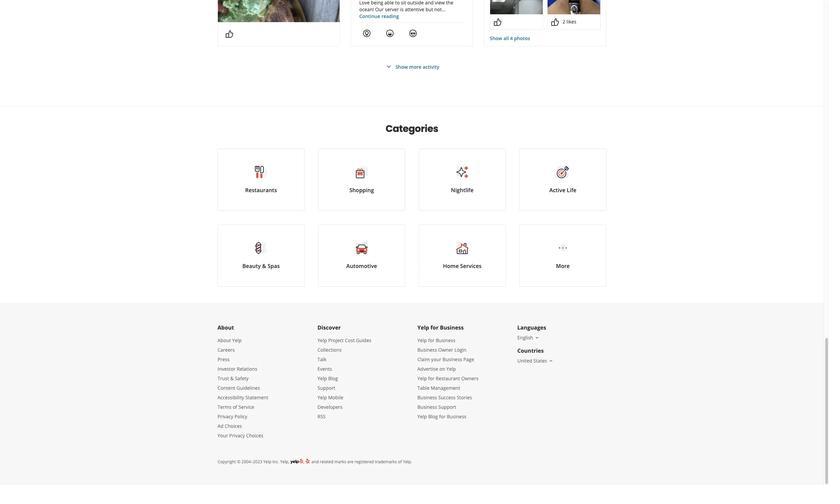 Task type: vqa. For each thing, say whether or not it's contained in the screenshot.
"24 search v2" image
no



Task type: locate. For each thing, give the bounding box(es) containing it.
registered
[[355, 459, 374, 465]]

about
[[218, 324, 234, 331], [218, 337, 231, 344]]

2004–2023
[[242, 459, 262, 465]]

claim your business page link
[[418, 356, 474, 363]]

16 chevron down v2 image for languages
[[535, 335, 540, 340]]

open photo lightbox image up 4
[[490, 0, 543, 14]]

0 vertical spatial show
[[490, 35, 503, 41]]

blog
[[328, 375, 338, 382], [428, 413, 438, 420]]

service
[[239, 404, 254, 410]]

,
[[303, 459, 306, 465]]

home services
[[443, 262, 482, 270]]

yelp up careers link on the bottom of page
[[232, 337, 242, 344]]

support down yelp blog link
[[318, 385, 336, 391]]

of
[[233, 404, 237, 410], [398, 459, 402, 465]]

business up yelp blog for business link
[[418, 404, 437, 410]]

table
[[418, 385, 430, 391]]

support down success
[[439, 404, 456, 410]]

talk
[[318, 356, 327, 363]]

yelp.
[[403, 459, 412, 465]]

your
[[431, 356, 442, 363]]

about up about yelp link
[[218, 324, 234, 331]]

yelp blog for business link
[[418, 413, 467, 420]]

& inside about yelp careers press investor relations trust & safety content guidelines accessibility statement terms of service privacy policy ad choices your privacy choices
[[230, 375, 234, 382]]

open photo lightbox image up likes
[[548, 0, 601, 14]]

yelp mobile link
[[318, 394, 344, 401]]

project
[[328, 337, 344, 344]]

16 chevron down v2 image
[[535, 335, 540, 340], [549, 358, 554, 364]]

events
[[318, 366, 332, 372]]

24 cool v2 image
[[409, 29, 417, 37]]

advertise on yelp link
[[418, 366, 456, 372]]

choices down policy
[[246, 432, 264, 439]]

1 vertical spatial about
[[218, 337, 231, 344]]

0 horizontal spatial open photo lightbox image
[[490, 0, 543, 14]]

yelp for business business owner login claim your business page advertise on yelp yelp for restaurant owners table management business success stories business support yelp blog for business
[[418, 337, 479, 420]]

1 vertical spatial blog
[[428, 413, 438, 420]]

developers
[[318, 404, 343, 410]]

support
[[318, 385, 336, 391], [439, 404, 456, 410]]

0 horizontal spatial like feed item image
[[226, 30, 234, 38]]

about inside about yelp careers press investor relations trust & safety content guidelines accessibility statement terms of service privacy policy ad choices your privacy choices
[[218, 337, 231, 344]]

more
[[409, 63, 422, 70]]

choices
[[225, 423, 242, 429], [246, 432, 264, 439]]

yelp blog link
[[318, 375, 338, 382]]

services
[[460, 262, 482, 270]]

2
[[563, 18, 566, 25]]

blog inside 'yelp project cost guides collections talk events yelp blog support yelp mobile developers rss'
[[328, 375, 338, 382]]

relations
[[237, 366, 257, 372]]

0 vertical spatial blog
[[328, 375, 338, 382]]

0 vertical spatial about
[[218, 324, 234, 331]]

0 vertical spatial &
[[262, 262, 266, 270]]

2 about from the top
[[218, 337, 231, 344]]

like feed item image
[[494, 18, 502, 26], [551, 18, 560, 26], [226, 30, 234, 38]]

privacy
[[218, 413, 233, 420], [229, 432, 245, 439]]

active life link
[[520, 149, 607, 211]]

business up owner
[[436, 337, 456, 344]]

yelp up table
[[418, 375, 427, 382]]

guidelines
[[237, 385, 260, 391]]

photos
[[514, 35, 530, 41]]

1 vertical spatial of
[[398, 459, 402, 465]]

1 horizontal spatial blog
[[428, 413, 438, 420]]

1 horizontal spatial &
[[262, 262, 266, 270]]

beauty & spas link
[[218, 225, 305, 287]]

advertise
[[418, 366, 438, 372]]

& left spas
[[262, 262, 266, 270]]

0 horizontal spatial &
[[230, 375, 234, 382]]

1 horizontal spatial open photo lightbox image
[[548, 0, 601, 14]]

home services link
[[419, 225, 506, 287]]

0 horizontal spatial 16 chevron down v2 image
[[535, 335, 540, 340]]

copyright
[[218, 459, 236, 465]]

1 vertical spatial choices
[[246, 432, 264, 439]]

business up claim
[[418, 347, 437, 353]]

yelp for business link
[[418, 337, 456, 344]]

1 horizontal spatial choices
[[246, 432, 264, 439]]

yelp down business support link
[[418, 413, 427, 420]]

likes
[[567, 18, 577, 25]]

show inside dropdown button
[[490, 35, 503, 41]]

shopping link
[[318, 149, 405, 211]]

open photo lightbox image
[[490, 0, 543, 14], [548, 0, 601, 14]]

business down owner
[[443, 356, 462, 363]]

1 vertical spatial 16 chevron down v2 image
[[549, 358, 554, 364]]

yelp up yelp for business link
[[418, 324, 429, 331]]

of left yelp.
[[398, 459, 402, 465]]

more link
[[520, 225, 607, 287]]

©
[[237, 459, 241, 465]]

blog up support link
[[328, 375, 338, 382]]

show
[[490, 35, 503, 41], [396, 63, 408, 70]]

ad
[[218, 423, 224, 429]]

0 vertical spatial choices
[[225, 423, 242, 429]]

1 horizontal spatial 16 chevron down v2 image
[[549, 358, 554, 364]]

2 open photo lightbox image from the left
[[548, 0, 601, 14]]

of inside about yelp careers press investor relations trust & safety content guidelines accessibility statement terms of service privacy policy ad choices your privacy choices
[[233, 404, 237, 410]]

category navigation section navigation
[[211, 106, 614, 303]]

1 about from the top
[[218, 324, 234, 331]]

yelp up collections
[[318, 337, 327, 344]]

press link
[[218, 356, 230, 363]]

1 horizontal spatial support
[[439, 404, 456, 410]]

for up yelp for business link
[[431, 324, 439, 331]]

&
[[262, 262, 266, 270], [230, 375, 234, 382]]

1 vertical spatial &
[[230, 375, 234, 382]]

16 chevron down v2 image inside united states dropdown button
[[549, 358, 554, 364]]

about yelp careers press investor relations trust & safety content guidelines accessibility statement terms of service privacy policy ad choices your privacy choices
[[218, 337, 269, 439]]

guides
[[356, 337, 372, 344]]

show left all
[[490, 35, 503, 41]]

states
[[534, 358, 547, 364]]

privacy down ad choices 'link'
[[229, 432, 245, 439]]

16 chevron down v2 image inside english popup button
[[535, 335, 540, 340]]

0 horizontal spatial of
[[233, 404, 237, 410]]

trust
[[218, 375, 229, 382]]

reading
[[382, 13, 399, 19]]

1 horizontal spatial show
[[490, 35, 503, 41]]

about yelp link
[[218, 337, 242, 344]]

& right trust
[[230, 375, 234, 382]]

0 horizontal spatial blog
[[328, 375, 338, 382]]

nightlife
[[451, 186, 474, 194]]

2 horizontal spatial like feed item image
[[551, 18, 560, 26]]

english
[[518, 334, 534, 341]]

open photo lightbox image for the right like feed item icon
[[548, 0, 601, 14]]

of up privacy policy "link"
[[233, 404, 237, 410]]

show right 24 chevron down v2 'icon'
[[396, 63, 408, 70]]

for down advertise
[[428, 375, 435, 382]]

categories
[[386, 122, 439, 135]]

about up careers link on the bottom of page
[[218, 337, 231, 344]]

support inside yelp for business business owner login claim your business page advertise on yelp yelp for restaurant owners table management business success stories business support yelp blog for business
[[439, 404, 456, 410]]

0 vertical spatial 16 chevron down v2 image
[[535, 335, 540, 340]]

mobile
[[328, 394, 344, 401]]

business down stories
[[447, 413, 467, 420]]

your privacy choices link
[[218, 432, 264, 439]]

1 vertical spatial support
[[439, 404, 456, 410]]

privacy down "terms"
[[218, 413, 233, 420]]

your
[[218, 432, 228, 439]]

show for show more activity
[[396, 63, 408, 70]]

restaurants link
[[218, 149, 305, 211]]

accessibility
[[218, 394, 244, 401]]

0 vertical spatial support
[[318, 385, 336, 391]]

16 chevron down v2 image down languages
[[535, 335, 540, 340]]

1 open photo lightbox image from the left
[[490, 0, 543, 14]]

all
[[504, 35, 509, 41]]

16 chevron down v2 image right states
[[549, 358, 554, 364]]

rss link
[[318, 413, 326, 420]]

claim
[[418, 356, 430, 363]]

united
[[518, 358, 533, 364]]

1 horizontal spatial like feed item image
[[494, 18, 502, 26]]

discover
[[318, 324, 341, 331]]

inc.
[[273, 459, 279, 465]]

blog inside yelp for business business owner login claim your business page advertise on yelp yelp for restaurant owners table management business success stories business support yelp blog for business
[[428, 413, 438, 420]]

page
[[464, 356, 474, 363]]

choices down privacy policy "link"
[[225, 423, 242, 429]]

show inside button
[[396, 63, 408, 70]]

1 vertical spatial show
[[396, 63, 408, 70]]

like feed item image for show all 4 photos dropdown button
[[494, 18, 502, 26]]

0 vertical spatial of
[[233, 404, 237, 410]]

yelp inside about yelp careers press investor relations trust & safety content guidelines accessibility statement terms of service privacy policy ad choices your privacy choices
[[232, 337, 242, 344]]

english button
[[518, 334, 540, 341]]

0 vertical spatial privacy
[[218, 413, 233, 420]]

0 horizontal spatial show
[[396, 63, 408, 70]]

blog down business support link
[[428, 413, 438, 420]]

related
[[320, 459, 334, 465]]

business down table
[[418, 394, 437, 401]]

content guidelines link
[[218, 385, 260, 391]]

0 horizontal spatial support
[[318, 385, 336, 391]]

nightlife link
[[419, 149, 506, 211]]

owners
[[462, 375, 479, 382]]



Task type: describe. For each thing, give the bounding box(es) containing it.
copyright © 2004–2023 yelp inc. yelp,
[[218, 459, 289, 465]]

2 likes
[[563, 18, 577, 25]]

and
[[312, 459, 319, 465]]

developers link
[[318, 404, 343, 410]]

cost
[[345, 337, 355, 344]]

active life
[[550, 186, 577, 194]]

beauty & spas
[[243, 262, 280, 270]]

continue
[[360, 13, 380, 19]]

stories
[[457, 394, 472, 401]]

on
[[440, 366, 446, 372]]

yelp up claim
[[418, 337, 427, 344]]

show all 4 photos
[[490, 35, 530, 41]]

ad choices link
[[218, 423, 242, 429]]

yelp project cost guides collections talk events yelp blog support yelp mobile developers rss
[[318, 337, 372, 420]]

countries
[[518, 347, 544, 354]]

and related marks are registered trademarks of yelp.
[[311, 459, 412, 465]]

careers link
[[218, 347, 235, 353]]

talk link
[[318, 356, 327, 363]]

yelp down support link
[[318, 394, 327, 401]]

1 horizontal spatial of
[[398, 459, 402, 465]]

yelp down events link
[[318, 375, 327, 382]]

owner
[[439, 347, 454, 353]]

trust & safety link
[[218, 375, 249, 382]]

about for about yelp careers press investor relations trust & safety content guidelines accessibility statement terms of service privacy policy ad choices your privacy choices
[[218, 337, 231, 344]]

investor
[[218, 366, 236, 372]]

& inside category navigation section navigation
[[262, 262, 266, 270]]

trademarks
[[375, 459, 397, 465]]

restaurants
[[245, 186, 277, 194]]

yelp,
[[280, 459, 289, 465]]

are
[[347, 459, 354, 465]]

activity
[[423, 63, 440, 70]]

life
[[567, 186, 577, 194]]

accessibility statement link
[[218, 394, 269, 401]]

careers
[[218, 347, 235, 353]]

show more activity button
[[385, 63, 440, 71]]

press
[[218, 356, 230, 363]]

policy
[[235, 413, 247, 420]]

success
[[439, 394, 456, 401]]

about for about
[[218, 324, 234, 331]]

business support link
[[418, 404, 456, 410]]

yelp logo image
[[291, 458, 303, 465]]

support inside 'yelp project cost guides collections talk events yelp blog support yelp mobile developers rss'
[[318, 385, 336, 391]]

open photo lightbox image for like feed item icon associated with show all 4 photos dropdown button
[[490, 0, 543, 14]]

login
[[455, 347, 467, 353]]

for down business support link
[[439, 413, 446, 420]]

business success stories link
[[418, 394, 472, 401]]

like feed item image for show more activity button at the top of the page
[[226, 30, 234, 38]]

collections link
[[318, 347, 342, 353]]

4
[[510, 35, 513, 41]]

privacy policy link
[[218, 413, 247, 420]]

languages
[[518, 324, 547, 331]]

statement
[[246, 394, 269, 401]]

24 useful v2 image
[[363, 29, 371, 37]]

24 funny v2 image
[[386, 29, 394, 37]]

24 chevron down v2 image
[[385, 63, 393, 71]]

for up "business owner login" link
[[428, 337, 435, 344]]

1 vertical spatial privacy
[[229, 432, 245, 439]]

yelp right on
[[447, 366, 456, 372]]

content
[[218, 385, 235, 391]]

yelp project cost guides link
[[318, 337, 372, 344]]

show more activity
[[396, 63, 440, 70]]

spas
[[268, 262, 280, 270]]

collections
[[318, 347, 342, 353]]

continue reading button
[[360, 13, 399, 19]]

business up yelp for business link
[[440, 324, 464, 331]]

yelp for restaurant owners link
[[418, 375, 479, 382]]

automotive link
[[318, 225, 405, 287]]

united states
[[518, 358, 547, 364]]

16 chevron down v2 image for countries
[[549, 358, 554, 364]]

home
[[443, 262, 459, 270]]

yelp burst image
[[306, 458, 311, 464]]

yelp left inc.
[[263, 459, 272, 465]]

more
[[556, 262, 570, 270]]

active
[[550, 186, 566, 194]]

shopping
[[350, 186, 374, 194]]

yelp for business
[[418, 324, 464, 331]]

business owner login link
[[418, 347, 467, 353]]

explore recent activity section section
[[212, 0, 612, 106]]

united states button
[[518, 358, 554, 364]]

0 horizontal spatial choices
[[225, 423, 242, 429]]

beauty
[[243, 262, 261, 270]]

automotive
[[347, 262, 377, 270]]

restaurant
[[436, 375, 460, 382]]

terms
[[218, 404, 232, 410]]

marks
[[335, 459, 346, 465]]

show for show all 4 photos
[[490, 35, 503, 41]]



